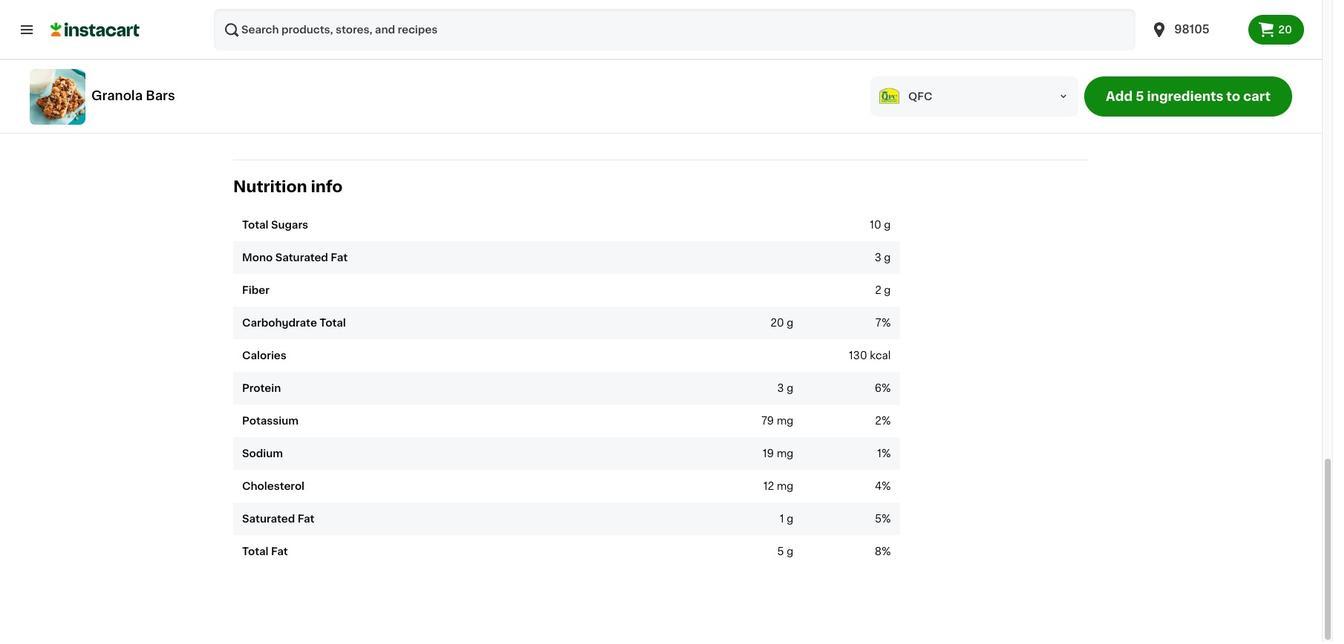 Task type: vqa. For each thing, say whether or not it's contained in the screenshot.
Saturated
yes



Task type: describe. For each thing, give the bounding box(es) containing it.
130
[[849, 351, 868, 361]]

fat for saturated fat
[[298, 514, 315, 525]]

total for total sugars
[[242, 220, 269, 230]]

granola bars
[[91, 89, 175, 101]]

small
[[270, 87, 298, 98]]

3 for protein
[[778, 383, 784, 394]]

12
[[764, 482, 774, 492]]

20 button
[[1249, 15, 1305, 45]]

over
[[344, 58, 367, 68]]

8-
[[431, 43, 443, 53]]

protein
[[242, 383, 281, 394]]

to up over
[[342, 43, 353, 53]]

potassium
[[242, 416, 299, 427]]

mono
[[242, 253, 273, 263]]

carbohydrate
[[242, 318, 317, 328]]

coated.
[[539, 102, 579, 113]]

qfc
[[909, 91, 933, 102]]

press
[[581, 102, 610, 113]]

kcal
[[870, 351, 891, 361]]

1 %
[[878, 449, 891, 459]]

dried
[[527, 73, 554, 83]]

stirring
[[451, 102, 488, 113]]

130 kcal
[[849, 351, 891, 361]]

98105 button
[[1142, 9, 1249, 51]]

1 horizontal spatial in
[[617, 58, 627, 68]]

add inside preheat oven to 325°f. line an 8-inch-square baking pan with foil, extending foil over the edges of the pan. grease the foil; set aside. in a large bowl, combine granola, oats, nuts, flour and dried cherries. in a small bowl, stir together egg, brown sugar, oil, honey and cinnamon. add oil mixture to granola mixture, stirring until well coated. press evenly into the prepared pan.
[[270, 102, 292, 113]]

mg for 79 mg
[[777, 416, 794, 427]]

19
[[763, 449, 774, 459]]

mg for 19 mg
[[777, 449, 794, 459]]

calories
[[242, 351, 287, 361]]

with
[[568, 43, 590, 53]]

in
[[726, 58, 735, 68]]

19 mg
[[763, 449, 794, 459]]

combine
[[329, 73, 375, 83]]

g for mono saturated fat
[[884, 253, 891, 263]]

for
[[727, 43, 741, 53]]

using
[[836, 58, 866, 68]]

g for fiber
[[884, 285, 891, 296]]

the down browned
[[937, 58, 955, 68]]

extending
[[270, 58, 323, 68]]

% for 5
[[882, 514, 891, 525]]

minutes
[[790, 43, 832, 53]]

foil;
[[543, 58, 562, 68]]

cool
[[698, 58, 723, 68]]

10 g
[[870, 220, 891, 230]]

2 for 2
[[670, 47, 676, 58]]

the down inch-
[[438, 58, 455, 68]]

inch-
[[443, 43, 470, 53]]

5 %
[[875, 514, 891, 525]]

25
[[744, 43, 757, 53]]

into inside bake for 25 to 30 minutes or until lightly browned around the edges. cool in pan on a wire rack. using the edges of the foil, lift the uncut bars out of the pan. cut into bars.
[[824, 73, 844, 83]]

mono saturated fat
[[242, 253, 348, 263]]

out
[[724, 73, 741, 83]]

12 mg
[[764, 482, 794, 492]]

bake for 25 to 30 minutes or until lightly browned around the edges. cool in pan on a wire rack. using the edges of the foil, lift the uncut bars out of the pan. cut into bars.
[[698, 43, 1051, 83]]

lightly
[[873, 43, 905, 53]]

20 for 20 g
[[771, 318, 784, 328]]

30
[[773, 43, 787, 53]]

to inside bake for 25 to 30 minutes or until lightly browned around the edges. cool in pan on a wire rack. using the edges of the foil, lift the uncut bars out of the pan. cut into bars.
[[760, 43, 771, 53]]

98105
[[1175, 24, 1210, 35]]

bars
[[146, 89, 175, 101]]

pan inside bake for 25 to 30 minutes or until lightly browned around the edges. cool in pan on a wire rack. using the edges of the foil, lift the uncut bars out of the pan. cut into bars.
[[737, 58, 757, 68]]

add inside button
[[1106, 91, 1133, 103]]

2 g
[[875, 285, 891, 296]]

the down mixture
[[330, 117, 347, 128]]

0 vertical spatial bowl,
[[299, 73, 327, 83]]

% for 4
[[882, 482, 891, 492]]

large
[[270, 73, 296, 83]]

total fat
[[242, 547, 288, 557]]

baking
[[508, 43, 543, 53]]

uncut
[[1015, 58, 1045, 68]]

fat for total fat
[[271, 547, 288, 557]]

4
[[875, 482, 882, 492]]

preheat oven to 325°f. line an 8-inch-square baking pan with foil, extending foil over the edges of the pan. grease the foil; set aside. in a large bowl, combine granola, oats, nuts, flour and dried cherries. in a small bowl, stir together egg, brown sugar, oil, honey and cinnamon. add oil mixture to granola mixture, stirring until well coated. press evenly into the prepared pan.
[[270, 43, 635, 128]]

granola
[[365, 102, 404, 113]]

lift
[[979, 58, 992, 68]]

nutrition info
[[233, 179, 343, 194]]

square
[[470, 43, 505, 53]]

Search field
[[214, 9, 1136, 51]]

the left edges. at the top
[[996, 43, 1013, 53]]

mixture,
[[406, 102, 449, 113]]

together
[[350, 87, 395, 98]]

2 for 2 g
[[875, 285, 882, 296]]

grease
[[483, 58, 521, 68]]

1 vertical spatial in
[[605, 73, 615, 83]]

g for total fat
[[787, 547, 794, 557]]

4 %
[[875, 482, 891, 492]]

g for carbohydrate total
[[787, 318, 794, 328]]

flour
[[479, 73, 503, 83]]

honey
[[510, 87, 543, 98]]

3 for mono saturated fat
[[875, 253, 882, 263]]

1 horizontal spatial a
[[629, 58, 635, 68]]

fiber
[[242, 285, 270, 296]]

bake
[[698, 43, 724, 53]]

edges inside bake for 25 to 30 minutes or until lightly browned around the edges. cool in pan on a wire rack. using the edges of the foil, lift the uncut bars out of the pan. cut into bars.
[[889, 58, 921, 68]]

cholesterol
[[242, 482, 305, 492]]

wire
[[784, 58, 806, 68]]



Task type: locate. For each thing, give the bounding box(es) containing it.
5 for %
[[875, 514, 882, 525]]

4 % from the top
[[882, 449, 891, 459]]

2 vertical spatial mg
[[777, 482, 794, 492]]

1 horizontal spatial edges
[[889, 58, 921, 68]]

pan. down mixture,
[[400, 117, 423, 128]]

7 %
[[876, 318, 891, 328]]

pan.
[[458, 58, 480, 68], [777, 73, 800, 83], [400, 117, 423, 128]]

pan down '25'
[[737, 58, 757, 68]]

20 for 20
[[1279, 25, 1293, 35]]

pan. up nuts,
[[458, 58, 480, 68]]

1 vertical spatial into
[[307, 117, 327, 128]]

saturated down sugars on the top
[[275, 253, 328, 263]]

0 vertical spatial 3
[[875, 253, 882, 263]]

1 vertical spatial pan
[[737, 58, 757, 68]]

2 horizontal spatial fat
[[331, 253, 348, 263]]

1 left preheat on the top left
[[243, 47, 247, 58]]

0 horizontal spatial pan.
[[400, 117, 423, 128]]

and
[[505, 73, 525, 83], [545, 87, 565, 98]]

1 vertical spatial 1
[[878, 449, 882, 459]]

0 vertical spatial until
[[848, 43, 871, 53]]

% for 1
[[882, 449, 891, 459]]

oven
[[314, 43, 339, 53]]

% up 1 % at the bottom right of the page
[[882, 416, 891, 427]]

0 vertical spatial foil,
[[593, 43, 611, 53]]

mg right 19
[[777, 449, 794, 459]]

a up cinnamon.
[[617, 73, 623, 83]]

g for total sugars
[[884, 220, 891, 230]]

1 vertical spatial fat
[[298, 514, 315, 525]]

0 horizontal spatial edges
[[389, 58, 422, 68]]

% for 7
[[882, 318, 891, 328]]

foil, up aside.
[[593, 43, 611, 53]]

browned
[[908, 43, 954, 53]]

2 %
[[875, 416, 891, 427]]

set
[[564, 58, 581, 68]]

qfc image
[[877, 84, 903, 110]]

fat down 'cholesterol'
[[298, 514, 315, 525]]

1 edges from the left
[[389, 58, 422, 68]]

edges inside preheat oven to 325°f. line an 8-inch-square baking pan with foil, extending foil over the edges of the pan. grease the foil; set aside. in a large bowl, combine granola, oats, nuts, flour and dried cherries. in a small bowl, stir together egg, brown sugar, oil, honey and cinnamon. add oil mixture to granola mixture, stirring until well coated. press evenly into the prepared pan.
[[389, 58, 422, 68]]

0 horizontal spatial 5
[[778, 547, 784, 557]]

0 horizontal spatial pan
[[546, 43, 565, 53]]

saturated up total fat
[[242, 514, 295, 525]]

2
[[670, 47, 676, 58], [875, 285, 882, 296], [875, 416, 882, 427]]

pan inside preheat oven to 325°f. line an 8-inch-square baking pan with foil, extending foil over the edges of the pan. grease the foil; set aside. in a large bowl, combine granola, oats, nuts, flour and dried cherries. in a small bowl, stir together egg, brown sugar, oil, honey and cinnamon. add oil mixture to granola mixture, stirring until well coated. press evenly into the prepared pan.
[[546, 43, 565, 53]]

nutrition
[[233, 179, 307, 194]]

foil, inside bake for 25 to 30 minutes or until lightly browned around the edges. cool in pan on a wire rack. using the edges of the foil, lift the uncut bars out of the pan. cut into bars.
[[957, 58, 976, 68]]

6
[[875, 383, 882, 394]]

total up "mono"
[[242, 220, 269, 230]]

g
[[884, 220, 891, 230], [884, 253, 891, 263], [884, 285, 891, 296], [787, 318, 794, 328], [787, 383, 794, 394], [787, 514, 794, 525], [787, 547, 794, 557]]

the
[[996, 43, 1013, 53], [369, 58, 387, 68], [438, 58, 455, 68], [523, 58, 541, 68], [869, 58, 886, 68], [937, 58, 955, 68], [995, 58, 1012, 68], [757, 73, 775, 83], [330, 117, 347, 128]]

edges.
[[1016, 43, 1051, 53]]

to down together at the top of page
[[351, 102, 362, 113]]

0 horizontal spatial until
[[491, 102, 513, 113]]

cart
[[1244, 91, 1271, 103]]

in
[[617, 58, 627, 68], [605, 73, 615, 83]]

2 vertical spatial 2
[[875, 416, 882, 427]]

0 vertical spatial saturated
[[275, 253, 328, 263]]

1 % from the top
[[882, 318, 891, 328]]

2 vertical spatial total
[[242, 547, 269, 557]]

in down aside.
[[605, 73, 615, 83]]

79 mg
[[762, 416, 794, 427]]

1 horizontal spatial until
[[848, 43, 871, 53]]

1 for 1 %
[[878, 449, 882, 459]]

1 g
[[780, 514, 794, 525]]

egg,
[[398, 87, 421, 98]]

until inside bake for 25 to 30 minutes or until lightly browned around the edges. cool in pan on a wire rack. using the edges of the foil, lift the uncut bars out of the pan. cut into bars.
[[848, 43, 871, 53]]

0 vertical spatial pan.
[[458, 58, 480, 68]]

7
[[876, 318, 882, 328]]

the down the baking
[[523, 58, 541, 68]]

1 horizontal spatial pan.
[[458, 58, 480, 68]]

2 vertical spatial 1
[[780, 514, 784, 525]]

oil,
[[492, 87, 507, 98]]

total
[[242, 220, 269, 230], [320, 318, 346, 328], [242, 547, 269, 557]]

total down saturated fat
[[242, 547, 269, 557]]

325°f.
[[355, 43, 389, 53]]

and up the coated.
[[545, 87, 565, 98]]

0 vertical spatial in
[[617, 58, 627, 68]]

1 vertical spatial pan.
[[777, 73, 800, 83]]

0 horizontal spatial 3
[[778, 383, 784, 394]]

0 vertical spatial 5
[[1136, 91, 1145, 103]]

0 vertical spatial mg
[[777, 416, 794, 427]]

mixture
[[309, 102, 349, 113]]

1 for 1 g
[[780, 514, 784, 525]]

to right '25'
[[760, 43, 771, 53]]

2 vertical spatial 5
[[778, 547, 784, 557]]

1 for 1
[[243, 47, 247, 58]]

1 horizontal spatial into
[[824, 73, 844, 83]]

a
[[629, 58, 635, 68], [776, 58, 782, 68], [617, 73, 623, 83]]

fat down info
[[331, 253, 348, 263]]

2 % from the top
[[882, 383, 891, 394]]

line
[[391, 43, 413, 53]]

6 % from the top
[[882, 514, 891, 525]]

1 horizontal spatial 1
[[780, 514, 784, 525]]

stir
[[331, 87, 347, 98]]

1 vertical spatial until
[[491, 102, 513, 113]]

1 horizontal spatial fat
[[298, 514, 315, 525]]

% for 6
[[882, 383, 891, 394]]

pan. down wire
[[777, 73, 800, 83]]

brown
[[423, 87, 456, 98]]

0 vertical spatial 2
[[670, 47, 676, 58]]

g for saturated fat
[[787, 514, 794, 525]]

add 5 ingredients to cart
[[1106, 91, 1271, 103]]

aside.
[[584, 58, 614, 68]]

% down 4 %
[[882, 514, 891, 525]]

2 horizontal spatial 5
[[1136, 91, 1145, 103]]

2 horizontal spatial of
[[924, 58, 935, 68]]

0 horizontal spatial in
[[605, 73, 615, 83]]

add down 'small'
[[270, 102, 292, 113]]

2 up "7"
[[875, 285, 882, 296]]

the down "lightly"
[[869, 58, 886, 68]]

pan up foil;
[[546, 43, 565, 53]]

0 horizontal spatial add
[[270, 102, 292, 113]]

10
[[870, 220, 882, 230]]

5 down 4 in the right bottom of the page
[[875, 514, 882, 525]]

until inside preheat oven to 325°f. line an 8-inch-square baking pan with foil, extending foil over the edges of the pan. grease the foil; set aside. in a large bowl, combine granola, oats, nuts, flour and dried cherries. in a small bowl, stir together egg, brown sugar, oil, honey and cinnamon. add oil mixture to granola mixture, stirring until well coated. press evenly into the prepared pan.
[[491, 102, 513, 113]]

info
[[311, 179, 343, 194]]

mg
[[777, 416, 794, 427], [777, 449, 794, 459], [777, 482, 794, 492]]

0 vertical spatial total
[[242, 220, 269, 230]]

0 horizontal spatial 20
[[771, 318, 784, 328]]

2 horizontal spatial pan.
[[777, 73, 800, 83]]

1 horizontal spatial foil,
[[957, 58, 976, 68]]

an
[[416, 43, 429, 53]]

1 horizontal spatial and
[[545, 87, 565, 98]]

3 % from the top
[[882, 416, 891, 427]]

until
[[848, 43, 871, 53], [491, 102, 513, 113]]

2 horizontal spatial a
[[776, 58, 782, 68]]

5 for g
[[778, 547, 784, 557]]

edges down "lightly"
[[889, 58, 921, 68]]

0 horizontal spatial of
[[425, 58, 435, 68]]

1 horizontal spatial 3 g
[[875, 253, 891, 263]]

nuts,
[[450, 73, 476, 83]]

2 edges from the left
[[889, 58, 921, 68]]

1 vertical spatial total
[[320, 318, 346, 328]]

3 g up 79 mg
[[778, 383, 794, 394]]

well
[[516, 102, 536, 113]]

bowl, down extending
[[299, 73, 327, 83]]

20 inside button
[[1279, 25, 1293, 35]]

evenly
[[270, 117, 305, 128]]

the down on
[[757, 73, 775, 83]]

% down 2 %
[[882, 449, 891, 459]]

3
[[875, 253, 882, 263], [778, 383, 784, 394]]

1
[[243, 47, 247, 58], [878, 449, 882, 459], [780, 514, 784, 525]]

total right "carbohydrate" at the left of page
[[320, 318, 346, 328]]

qfc button
[[871, 77, 1079, 117]]

0 vertical spatial 20
[[1279, 25, 1293, 35]]

6 %
[[875, 383, 891, 394]]

1 horizontal spatial 5
[[875, 514, 882, 525]]

ingredients
[[1148, 91, 1224, 103]]

1 horizontal spatial 20
[[1279, 25, 1293, 35]]

mg for 12 mg
[[777, 482, 794, 492]]

1 vertical spatial 5
[[875, 514, 882, 525]]

0 horizontal spatial foil,
[[593, 43, 611, 53]]

a right on
[[776, 58, 782, 68]]

3 up 79 mg
[[778, 383, 784, 394]]

0 vertical spatial and
[[505, 73, 525, 83]]

2 for 2 %
[[875, 416, 882, 427]]

fat down saturated fat
[[271, 547, 288, 557]]

foil
[[325, 58, 341, 68]]

8 %
[[875, 547, 891, 557]]

granola
[[91, 89, 143, 101]]

79
[[762, 416, 774, 427]]

20
[[1279, 25, 1293, 35], [771, 318, 784, 328]]

bars
[[698, 73, 721, 83]]

saturated fat
[[242, 514, 315, 525]]

foil, down around
[[957, 58, 976, 68]]

granola,
[[378, 73, 419, 83]]

pan. inside bake for 25 to 30 minutes or until lightly browned around the edges. cool in pan on a wire rack. using the edges of the foil, lift the uncut bars out of the pan. cut into bars.
[[777, 73, 800, 83]]

pan
[[546, 43, 565, 53], [737, 58, 757, 68]]

foil,
[[593, 43, 611, 53], [957, 58, 976, 68]]

7 % from the top
[[882, 547, 891, 557]]

2 vertical spatial pan.
[[400, 117, 423, 128]]

saturated
[[275, 253, 328, 263], [242, 514, 295, 525]]

of inside preheat oven to 325°f. line an 8-inch-square baking pan with foil, extending foil over the edges of the pan. grease the foil; set aside. in a large bowl, combine granola, oats, nuts, flour and dried cherries. in a small bowl, stir together egg, brown sugar, oil, honey and cinnamon. add oil mixture to granola mixture, stirring until well coated. press evenly into the prepared pan.
[[425, 58, 435, 68]]

3 g for protein
[[778, 383, 794, 394]]

3 g
[[875, 253, 891, 263], [778, 383, 794, 394]]

% for 2
[[882, 416, 891, 427]]

total sugars
[[242, 220, 308, 230]]

into down rack.
[[824, 73, 844, 83]]

the right lift
[[995, 58, 1012, 68]]

preheat
[[270, 43, 311, 53]]

fat
[[331, 253, 348, 263], [298, 514, 315, 525], [271, 547, 288, 557]]

1 vertical spatial 2
[[875, 285, 882, 296]]

2 horizontal spatial 1
[[878, 449, 882, 459]]

rack.
[[809, 58, 834, 68]]

until down oil,
[[491, 102, 513, 113]]

% for 8
[[882, 547, 891, 557]]

0 horizontal spatial 1
[[243, 47, 247, 58]]

into inside preheat oven to 325°f. line an 8-inch-square baking pan with foil, extending foil over the edges of the pan. grease the foil; set aside. in a large bowl, combine granola, oats, nuts, flour and dried cherries. in a small bowl, stir together egg, brown sugar, oil, honey and cinnamon. add oil mixture to granola mixture, stirring until well coated. press evenly into the prepared pan.
[[307, 117, 327, 128]]

0 horizontal spatial fat
[[271, 547, 288, 557]]

g for protein
[[787, 383, 794, 394]]

to left cart
[[1227, 91, 1241, 103]]

prepared
[[350, 117, 398, 128]]

1 vertical spatial saturated
[[242, 514, 295, 525]]

2 left the bake
[[670, 47, 676, 58]]

total for total fat
[[242, 547, 269, 557]]

sodium
[[242, 449, 283, 459]]

0 vertical spatial fat
[[331, 253, 348, 263]]

1 vertical spatial mg
[[777, 449, 794, 459]]

1 horizontal spatial pan
[[737, 58, 757, 68]]

the down 325°f.
[[369, 58, 387, 68]]

add left ingredients
[[1106, 91, 1133, 103]]

3 down 10 g
[[875, 253, 882, 263]]

0 horizontal spatial into
[[307, 117, 327, 128]]

mg right '12'
[[777, 482, 794, 492]]

a right aside.
[[629, 58, 635, 68]]

to inside button
[[1227, 91, 1241, 103]]

in right aside.
[[617, 58, 627, 68]]

0 vertical spatial into
[[824, 73, 844, 83]]

oats,
[[422, 73, 448, 83]]

1 mg from the top
[[777, 416, 794, 427]]

or
[[835, 43, 846, 53]]

% down 5 %
[[882, 547, 891, 557]]

0 vertical spatial pan
[[546, 43, 565, 53]]

% down 1 % at the bottom right of the page
[[882, 482, 891, 492]]

8
[[875, 547, 882, 557]]

2 mg from the top
[[777, 449, 794, 459]]

5 left ingredients
[[1136, 91, 1145, 103]]

foil, inside preheat oven to 325°f. line an 8-inch-square baking pan with foil, extending foil over the edges of the pan. grease the foil; set aside. in a large bowl, combine granola, oats, nuts, flour and dried cherries. in a small bowl, stir together egg, brown sugar, oil, honey and cinnamon. add oil mixture to granola mixture, stirring until well coated. press evenly into the prepared pan.
[[593, 43, 611, 53]]

oil
[[294, 102, 306, 113]]

a inside bake for 25 to 30 minutes or until lightly browned around the edges. cool in pan on a wire rack. using the edges of the foil, lift the uncut bars out of the pan. cut into bars.
[[776, 58, 782, 68]]

sugars
[[271, 220, 308, 230]]

3 g up 2 g
[[875, 253, 891, 263]]

cut
[[802, 73, 821, 83]]

1 horizontal spatial 3
[[875, 253, 882, 263]]

5 inside button
[[1136, 91, 1145, 103]]

to
[[342, 43, 353, 53], [760, 43, 771, 53], [1227, 91, 1241, 103], [351, 102, 362, 113]]

3 mg from the top
[[777, 482, 794, 492]]

of
[[425, 58, 435, 68], [924, 58, 935, 68], [744, 73, 755, 83]]

0 horizontal spatial 3 g
[[778, 383, 794, 394]]

5 down 1 g
[[778, 547, 784, 557]]

into down mixture
[[307, 117, 327, 128]]

1 vertical spatial foil,
[[957, 58, 976, 68]]

1 horizontal spatial add
[[1106, 91, 1133, 103]]

3 g for mono saturated fat
[[875, 253, 891, 263]]

instacart logo image
[[51, 21, 140, 39]]

until up 'using'
[[848, 43, 871, 53]]

5 % from the top
[[882, 482, 891, 492]]

None search field
[[214, 9, 1136, 51]]

2 down 6
[[875, 416, 882, 427]]

1 up 5 g
[[780, 514, 784, 525]]

98105 button
[[1151, 9, 1240, 51]]

% up 2 %
[[882, 383, 891, 394]]

edges down the line
[[389, 58, 422, 68]]

on
[[760, 58, 773, 68]]

1 vertical spatial 3 g
[[778, 383, 794, 394]]

2 vertical spatial fat
[[271, 547, 288, 557]]

1 vertical spatial bowl,
[[300, 87, 328, 98]]

of right the out
[[744, 73, 755, 83]]

and up honey
[[505, 73, 525, 83]]

add
[[1106, 91, 1133, 103], [270, 102, 292, 113]]

of up the oats,
[[425, 58, 435, 68]]

1 horizontal spatial of
[[744, 73, 755, 83]]

0 horizontal spatial a
[[617, 73, 623, 83]]

% down 2 g
[[882, 318, 891, 328]]

0 vertical spatial 3 g
[[875, 253, 891, 263]]

1 vertical spatial and
[[545, 87, 565, 98]]

of down browned
[[924, 58, 935, 68]]

cherries.
[[557, 73, 602, 83]]

0 horizontal spatial and
[[505, 73, 525, 83]]

1 vertical spatial 20
[[771, 318, 784, 328]]

1 up 4 in the right bottom of the page
[[878, 449, 882, 459]]

bowl, up oil
[[300, 87, 328, 98]]

mg right 79
[[777, 416, 794, 427]]

1 vertical spatial 3
[[778, 383, 784, 394]]

0 vertical spatial 1
[[243, 47, 247, 58]]



